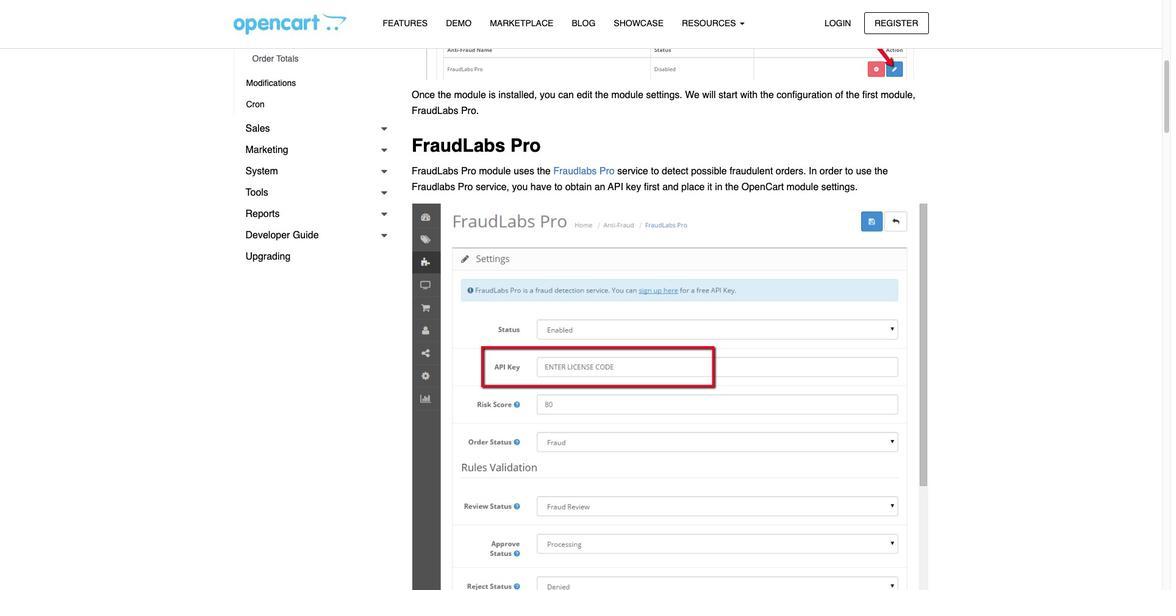 Task type: describe. For each thing, give the bounding box(es) containing it.
configuration
[[777, 90, 833, 101]]

shipping
[[252, 11, 286, 21]]

register
[[875, 18, 919, 28]]

fraudlabs pro module uses the fraudlabs pro
[[412, 166, 617, 177]]

login link
[[814, 12, 862, 34]]

have
[[531, 182, 552, 193]]

service
[[617, 166, 648, 177]]

1 horizontal spatial to
[[651, 166, 659, 177]]

start
[[719, 90, 738, 101]]

key
[[626, 182, 641, 193]]

module up pro.
[[454, 90, 486, 101]]

developer guide link
[[233, 225, 394, 246]]

opencart
[[742, 182, 784, 193]]

themes link
[[240, 27, 394, 48]]

the right once
[[438, 90, 451, 101]]

service,
[[476, 182, 509, 193]]

order
[[252, 54, 274, 63]]

fraudlabs pro back end image
[[412, 203, 929, 591]]

in
[[715, 182, 723, 193]]

marketing
[[246, 145, 288, 156]]

module up the service,
[[479, 166, 511, 177]]

installed,
[[499, 90, 537, 101]]

sales
[[246, 123, 270, 134]]

features link
[[374, 13, 437, 34]]

system link
[[233, 161, 394, 182]]

pro down the fraudlabs pro
[[461, 166, 476, 177]]

order totals link
[[240, 48, 394, 70]]

modifications
[[246, 78, 296, 88]]

pro up uses
[[510, 135, 541, 156]]

opencart - open source shopping cart solution image
[[233, 13, 346, 35]]

fraudlabs inside once the module is installed, you can edit the module settings. we will start with the configuration of the first module, fraudlabs pro.
[[412, 106, 458, 117]]

features
[[383, 18, 428, 28]]

you inside the service to detect possible fraudulent orders. in order to use the fraudlabs pro service, you have to obtain an api key first and place it in the opencart module settings.
[[512, 182, 528, 193]]

sales link
[[233, 118, 394, 140]]

login
[[825, 18, 851, 28]]

is
[[489, 90, 496, 101]]

fraudlabs inside the service to detect possible fraudulent orders. in order to use the fraudlabs pro service, you have to obtain an api key first and place it in the opencart module settings.
[[412, 182, 455, 193]]

and
[[663, 182, 679, 193]]

fraudlabs pro
[[412, 135, 541, 156]]

anti-fraud back end image
[[426, 0, 915, 80]]

fraudulent
[[730, 166, 773, 177]]

module,
[[881, 90, 916, 101]]

reports link
[[233, 204, 394, 225]]

cron link
[[234, 94, 394, 115]]

we
[[685, 90, 700, 101]]

uses
[[514, 166, 534, 177]]

service to detect possible fraudulent orders. in order to use the fraudlabs pro service, you have to obtain an api key first and place it in the opencart module settings.
[[412, 166, 888, 193]]

marketing link
[[233, 140, 394, 161]]

place
[[682, 182, 705, 193]]

reports
[[246, 209, 280, 220]]

developer
[[246, 230, 290, 241]]

developer guide
[[246, 230, 319, 241]]

marketplace
[[490, 18, 554, 28]]

tools link
[[233, 182, 394, 204]]

with
[[740, 90, 758, 101]]

blog link
[[563, 13, 605, 34]]

api
[[608, 182, 623, 193]]



Task type: locate. For each thing, give the bounding box(es) containing it.
to left use
[[845, 166, 854, 177]]

module right 'edit'
[[612, 90, 644, 101]]

showcase
[[614, 18, 664, 28]]

the right 'edit'
[[595, 90, 609, 101]]

order
[[820, 166, 843, 177]]

orders.
[[776, 166, 806, 177]]

0 horizontal spatial to
[[555, 182, 563, 193]]

of
[[835, 90, 844, 101]]

fraudlabs for fraudlabs pro
[[412, 135, 505, 156]]

blog
[[572, 18, 596, 28]]

order totals
[[252, 54, 299, 63]]

guide
[[293, 230, 319, 241]]

obtain
[[565, 182, 592, 193]]

settings.
[[646, 90, 683, 101], [822, 182, 858, 193]]

module down in
[[787, 182, 819, 193]]

1 vertical spatial first
[[644, 182, 660, 193]]

settings. inside once the module is installed, you can edit the module settings. we will start with the configuration of the first module, fraudlabs pro.
[[646, 90, 683, 101]]

it
[[708, 182, 712, 193]]

2 horizontal spatial to
[[845, 166, 854, 177]]

the right use
[[875, 166, 888, 177]]

edit
[[577, 90, 593, 101]]

first inside the service to detect possible fraudulent orders. in order to use the fraudlabs pro service, you have to obtain an api key first and place it in the opencart module settings.
[[644, 182, 660, 193]]

demo link
[[437, 13, 481, 34]]

1 horizontal spatial you
[[540, 90, 556, 101]]

1 vertical spatial settings.
[[822, 182, 858, 193]]

shipping link
[[240, 5, 394, 27]]

the
[[438, 90, 451, 101], [595, 90, 609, 101], [761, 90, 774, 101], [846, 90, 860, 101], [537, 166, 551, 177], [875, 166, 888, 177], [725, 182, 739, 193]]

fraudlabs
[[412, 106, 458, 117], [412, 135, 505, 156], [412, 166, 458, 177]]

use
[[856, 166, 872, 177]]

cron
[[246, 99, 265, 109]]

showcase link
[[605, 13, 673, 34]]

fraudlabs down once
[[412, 106, 458, 117]]

demo
[[446, 18, 472, 28]]

you
[[540, 90, 556, 101], [512, 182, 528, 193]]

pro
[[510, 135, 541, 156], [461, 166, 476, 177], [600, 166, 615, 177], [458, 182, 473, 193]]

pro inside the service to detect possible fraudulent orders. in order to use the fraudlabs pro service, you have to obtain an api key first and place it in the opencart module settings.
[[458, 182, 473, 193]]

module
[[454, 90, 486, 101], [612, 90, 644, 101], [479, 166, 511, 177], [787, 182, 819, 193]]

module inside the service to detect possible fraudulent orders. in order to use the fraudlabs pro service, you have to obtain an api key first and place it in the opencart module settings.
[[787, 182, 819, 193]]

the right with
[[761, 90, 774, 101]]

fraudlabs down the fraudlabs pro
[[412, 166, 458, 177]]

0 vertical spatial you
[[540, 90, 556, 101]]

1 vertical spatial fraudlabs
[[412, 135, 505, 156]]

resources link
[[673, 13, 754, 34]]

pro left the service,
[[458, 182, 473, 193]]

first right key
[[644, 182, 660, 193]]

themes
[[252, 32, 283, 42]]

0 horizontal spatial settings.
[[646, 90, 683, 101]]

you left can
[[540, 90, 556, 101]]

upgrading
[[246, 251, 291, 262]]

marketplace link
[[481, 13, 563, 34]]

settings. down order
[[822, 182, 858, 193]]

1 horizontal spatial settings.
[[822, 182, 858, 193]]

totals
[[276, 54, 299, 63]]

system
[[246, 166, 278, 177]]

you inside once the module is installed, you can edit the module settings. we will start with the configuration of the first module, fraudlabs pro.
[[540, 90, 556, 101]]

0 horizontal spatial fraudlabs
[[412, 182, 455, 193]]

tools
[[246, 187, 268, 198]]

first inside once the module is installed, you can edit the module settings. we will start with the configuration of the first module, fraudlabs pro.
[[863, 90, 878, 101]]

fraudlabs up the obtain
[[553, 166, 597, 177]]

possible
[[691, 166, 727, 177]]

1 horizontal spatial fraudlabs
[[553, 166, 597, 177]]

1 vertical spatial fraudlabs
[[412, 182, 455, 193]]

pro.
[[461, 106, 479, 117]]

fraudlabs for fraudlabs pro module uses the fraudlabs pro
[[412, 166, 458, 177]]

first
[[863, 90, 878, 101], [644, 182, 660, 193]]

0 vertical spatial settings.
[[646, 90, 683, 101]]

1 vertical spatial you
[[512, 182, 528, 193]]

once
[[412, 90, 435, 101]]

the right of
[[846, 90, 860, 101]]

you down uses
[[512, 182, 528, 193]]

settings. left we
[[646, 90, 683, 101]]

fraudlabs down pro.
[[412, 135, 505, 156]]

0 horizontal spatial first
[[644, 182, 660, 193]]

0 vertical spatial fraudlabs
[[553, 166, 597, 177]]

modifications link
[[234, 73, 394, 94]]

the right in
[[725, 182, 739, 193]]

first left the module,
[[863, 90, 878, 101]]

2 vertical spatial fraudlabs
[[412, 166, 458, 177]]

an
[[595, 182, 606, 193]]

to right have
[[555, 182, 563, 193]]

will
[[702, 90, 716, 101]]

1 horizontal spatial first
[[863, 90, 878, 101]]

fraudlabs left the service,
[[412, 182, 455, 193]]

the up have
[[537, 166, 551, 177]]

to left detect
[[651, 166, 659, 177]]

detect
[[662, 166, 689, 177]]

in
[[809, 166, 817, 177]]

resources
[[682, 18, 739, 28]]

once the module is installed, you can edit the module settings. we will start with the configuration of the first module, fraudlabs pro.
[[412, 90, 916, 117]]

settings. inside the service to detect possible fraudulent orders. in order to use the fraudlabs pro service, you have to obtain an api key first and place it in the opencart module settings.
[[822, 182, 858, 193]]

0 horizontal spatial you
[[512, 182, 528, 193]]

3 fraudlabs from the top
[[412, 166, 458, 177]]

fraudlabs
[[553, 166, 597, 177], [412, 182, 455, 193]]

1 fraudlabs from the top
[[412, 106, 458, 117]]

register link
[[864, 12, 929, 34]]

0 vertical spatial first
[[863, 90, 878, 101]]

2 fraudlabs from the top
[[412, 135, 505, 156]]

pro up an
[[600, 166, 615, 177]]

can
[[558, 90, 574, 101]]

0 vertical spatial fraudlabs
[[412, 106, 458, 117]]

fraudlabs pro link
[[553, 166, 617, 177]]

to
[[651, 166, 659, 177], [845, 166, 854, 177], [555, 182, 563, 193]]

upgrading link
[[233, 246, 394, 268]]



Task type: vqa. For each thing, say whether or not it's contained in the screenshot.
first in the "Once the module is installed, you can edit the module settings. We will start with the configuration of the first module, FraudLabs Pro."
yes



